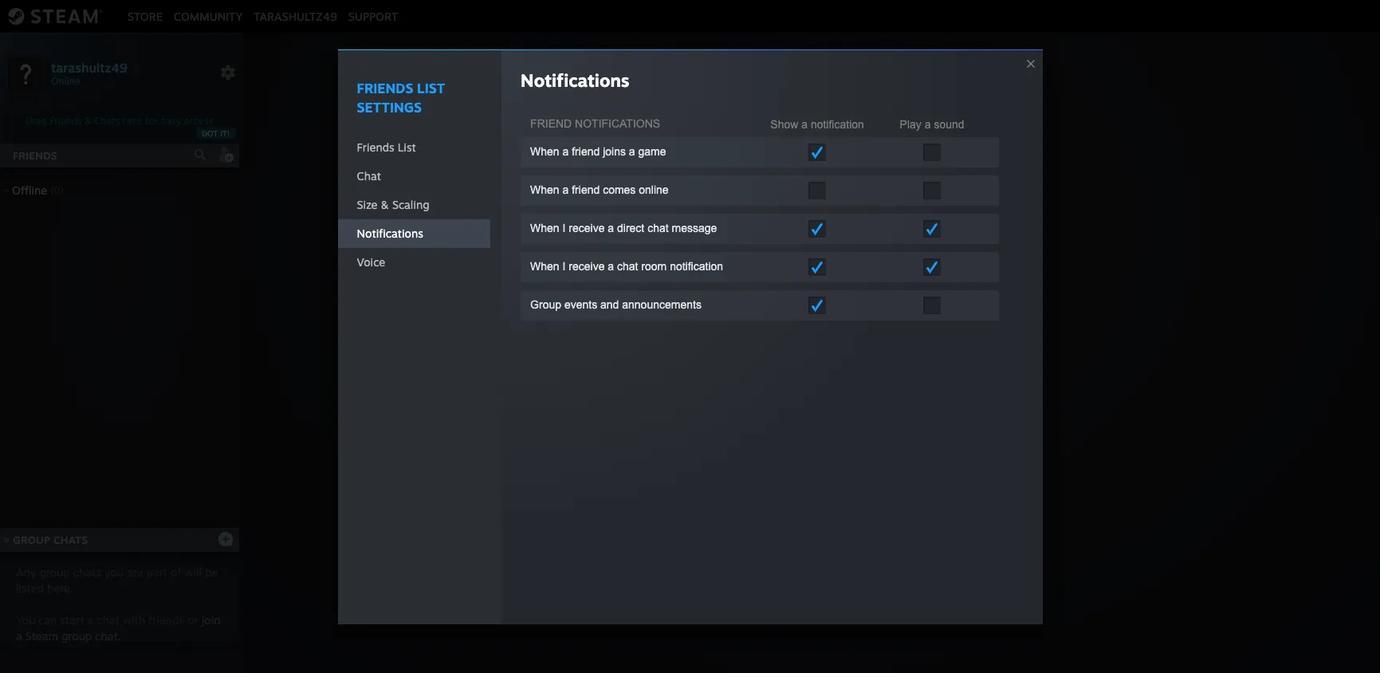 Task type: locate. For each thing, give the bounding box(es) containing it.
i for when i receive a chat room notification
[[563, 260, 566, 272]]

friends for friends list settings
[[357, 79, 413, 96]]

1 horizontal spatial group
[[530, 298, 561, 311]]

join a steam group chat. link
[[16, 613, 221, 643]]

listed
[[16, 581, 44, 595]]

1 horizontal spatial chats
[[94, 115, 120, 127]]

1 vertical spatial receive
[[569, 260, 605, 272]]

list up settings
[[417, 79, 445, 96]]

a
[[802, 118, 808, 131], [925, 118, 931, 131], [563, 145, 569, 157], [629, 145, 635, 157], [563, 183, 569, 196], [608, 221, 614, 234], [608, 260, 614, 272], [735, 361, 742, 377], [87, 613, 94, 627], [16, 629, 22, 643]]

receive down the when a friend comes online
[[569, 221, 605, 234]]

community link
[[168, 9, 248, 23]]

receive up events
[[569, 260, 605, 272]]

1 friend from the top
[[572, 145, 600, 157]]

tarashultz49 up the drag friends & chats here for easy access
[[51, 59, 128, 75]]

friend up when a friend joins a game on the top left
[[530, 117, 572, 130]]

any
[[16, 565, 36, 579]]

notifications up the joins
[[575, 117, 660, 130]]

when for when a friend joins a game
[[530, 145, 560, 157]]

i up events
[[563, 260, 566, 272]]

easy
[[160, 115, 181, 127]]

notification
[[811, 118, 864, 131], [670, 260, 723, 272]]

for
[[145, 115, 158, 127]]

1 vertical spatial &
[[381, 197, 389, 211]]

1 horizontal spatial tarashultz49
[[254, 9, 337, 23]]

1 i from the top
[[563, 221, 566, 234]]

group
[[530, 298, 561, 311], [803, 361, 839, 377], [13, 533, 50, 546]]

2 vertical spatial group
[[13, 533, 50, 546]]

play a sound
[[900, 118, 965, 131]]

show
[[771, 118, 799, 131]]

a down when a friend joins a game on the top left
[[563, 183, 569, 196]]

joins
[[603, 145, 626, 157]]

a inside join a steam group chat.
[[16, 629, 22, 643]]

1 horizontal spatial chat
[[843, 361, 870, 377]]

tarashultz49
[[254, 9, 337, 23], [51, 59, 128, 75]]

0 vertical spatial group
[[530, 298, 561, 311]]

comes
[[603, 183, 636, 196]]

friends for friends list
[[357, 140, 395, 154]]

here
[[123, 115, 142, 127]]

0 horizontal spatial notification
[[670, 260, 723, 272]]

chat.
[[95, 629, 121, 643]]

chat
[[648, 221, 669, 234], [617, 260, 638, 272], [97, 613, 120, 627]]

chats up 'chats' on the bottom of page
[[53, 533, 88, 546]]

chat for when i receive a chat room notification
[[617, 260, 638, 272]]

chat left the to
[[843, 361, 870, 377]]

group up the any
[[13, 533, 50, 546]]

receive
[[569, 221, 605, 234], [569, 260, 605, 272]]

& left here
[[85, 115, 92, 127]]

i down the when a friend comes online
[[563, 221, 566, 234]]

chat
[[357, 169, 381, 182], [843, 361, 870, 377]]

friends inside friends list settings
[[357, 79, 413, 96]]

scaling
[[392, 197, 429, 211]]

start!
[[890, 361, 921, 377]]

group left the to
[[803, 361, 839, 377]]

to
[[874, 361, 886, 377]]

1 vertical spatial list
[[398, 140, 416, 154]]

0 horizontal spatial friend
[[530, 117, 572, 130]]

friends for friends
[[13, 149, 57, 162]]

notifications down size & scaling
[[357, 226, 423, 240]]

group inside join a steam group chat.
[[61, 629, 92, 643]]

game
[[638, 145, 666, 157]]

announcements
[[622, 298, 702, 311]]

0 vertical spatial list
[[417, 79, 445, 96]]

4 when from the top
[[530, 260, 560, 272]]

or
[[787, 361, 799, 377], [187, 613, 198, 627]]

chat left room
[[617, 260, 638, 272]]

2 when from the top
[[530, 183, 560, 196]]

0 vertical spatial chats
[[94, 115, 120, 127]]

or left join on the left
[[187, 613, 198, 627]]

manage friends list settings image
[[220, 65, 236, 81]]

&
[[85, 115, 92, 127], [381, 197, 389, 211]]

notification right show
[[811, 118, 864, 131]]

store link
[[122, 9, 168, 23]]

3 when from the top
[[530, 221, 560, 234]]

0 vertical spatial notification
[[811, 118, 864, 131]]

when i receive a chat room notification
[[530, 260, 723, 272]]

group left events
[[530, 298, 561, 311]]

1 horizontal spatial list
[[417, 79, 445, 96]]

friend
[[572, 145, 600, 157], [572, 183, 600, 196]]

1 receive from the top
[[569, 221, 605, 234]]

0 horizontal spatial chat
[[97, 613, 120, 627]]

will
[[184, 565, 202, 579]]

message
[[672, 221, 717, 234]]

friends down drag
[[13, 149, 57, 162]]

1 vertical spatial friend
[[572, 183, 600, 196]]

0 vertical spatial i
[[563, 221, 566, 234]]

2 vertical spatial notifications
[[357, 226, 423, 240]]

tarashultz49 left support
[[254, 9, 337, 23]]

2 receive from the top
[[569, 260, 605, 272]]

be
[[205, 565, 218, 579]]

1 horizontal spatial friend
[[746, 361, 783, 377]]

you
[[104, 565, 124, 579]]

group events and announcements
[[530, 298, 702, 311]]

2 friend from the top
[[572, 183, 600, 196]]

1 horizontal spatial chat
[[617, 260, 638, 272]]

1 vertical spatial tarashultz49
[[51, 59, 128, 75]]

when
[[530, 145, 560, 157], [530, 183, 560, 196], [530, 221, 560, 234], [530, 260, 560, 272]]

notifications up friend notifications on the top of page
[[521, 69, 630, 91]]

0 horizontal spatial list
[[398, 140, 416, 154]]

group up here.
[[39, 565, 70, 579]]

1 vertical spatial chats
[[53, 533, 88, 546]]

0 vertical spatial group
[[39, 565, 70, 579]]

friend left the joins
[[572, 145, 600, 157]]

friends up settings
[[357, 79, 413, 96]]

you
[[16, 613, 35, 627]]

a up the "and"
[[608, 260, 614, 272]]

0 vertical spatial chat
[[648, 221, 669, 234]]

chat right direct on the left of the page
[[648, 221, 669, 234]]

0 horizontal spatial &
[[85, 115, 92, 127]]

group chats
[[13, 533, 88, 546]]

list down settings
[[398, 140, 416, 154]]

2 i from the top
[[563, 260, 566, 272]]

when for when a friend comes online
[[530, 183, 560, 196]]

i
[[563, 221, 566, 234], [563, 260, 566, 272]]

a right click on the right of page
[[735, 361, 742, 377]]

chat up size
[[357, 169, 381, 182]]

voice
[[357, 255, 385, 268]]

friend left comes
[[572, 183, 600, 196]]

& right size
[[381, 197, 389, 211]]

2 horizontal spatial group
[[803, 361, 839, 377]]

or right click on the right of page
[[787, 361, 799, 377]]

friends down settings
[[357, 140, 395, 154]]

any group chats you are part of will be listed here.
[[16, 565, 218, 595]]

play
[[900, 118, 922, 131]]

1 vertical spatial notification
[[670, 260, 723, 272]]

a down you
[[16, 629, 22, 643]]

friend
[[530, 117, 572, 130], [746, 361, 783, 377]]

1 vertical spatial chat
[[617, 260, 638, 272]]

0 horizontal spatial chats
[[53, 533, 88, 546]]

chats left here
[[94, 115, 120, 127]]

1 vertical spatial group
[[61, 629, 92, 643]]

0 vertical spatial friend
[[572, 145, 600, 157]]

chat up chat.
[[97, 613, 120, 627]]

when a friend comes online
[[530, 183, 669, 196]]

0 vertical spatial tarashultz49
[[254, 9, 337, 23]]

when i receive a direct chat message
[[530, 221, 717, 234]]

1 horizontal spatial notification
[[811, 118, 864, 131]]

friend right click on the right of page
[[746, 361, 783, 377]]

chats
[[94, 115, 120, 127], [53, 533, 88, 546]]

group
[[39, 565, 70, 579], [61, 629, 92, 643]]

0 vertical spatial or
[[787, 361, 799, 377]]

steam
[[25, 629, 58, 643]]

notifications
[[521, 69, 630, 91], [575, 117, 660, 130], [357, 226, 423, 240]]

0 horizontal spatial group
[[13, 533, 50, 546]]

0 vertical spatial chat
[[357, 169, 381, 182]]

part
[[146, 565, 168, 579]]

list
[[417, 79, 445, 96], [398, 140, 416, 154]]

1 vertical spatial i
[[563, 260, 566, 272]]

2 vertical spatial chat
[[97, 613, 120, 627]]

friends
[[357, 79, 413, 96], [50, 115, 82, 127], [357, 140, 395, 154], [13, 149, 57, 162]]

list for friends list settings
[[417, 79, 445, 96]]

0 vertical spatial &
[[85, 115, 92, 127]]

1 vertical spatial group
[[803, 361, 839, 377]]

group down start
[[61, 629, 92, 643]]

when for when i receive a direct chat message
[[530, 221, 560, 234]]

1 horizontal spatial or
[[787, 361, 799, 377]]

friend for comes
[[572, 183, 600, 196]]

list inside friends list settings
[[417, 79, 445, 96]]

direct
[[617, 221, 645, 234]]

notification down message
[[670, 260, 723, 272]]

friends list
[[357, 140, 416, 154]]

0 horizontal spatial or
[[187, 613, 198, 627]]

0 vertical spatial receive
[[569, 221, 605, 234]]

show a notification
[[771, 118, 864, 131]]

1 when from the top
[[530, 145, 560, 157]]

join
[[201, 613, 221, 627]]



Task type: vqa. For each thing, say whether or not it's contained in the screenshot.
"156"
no



Task type: describe. For each thing, give the bounding box(es) containing it.
online
[[639, 183, 669, 196]]

friend for joins
[[572, 145, 600, 157]]

a right play
[[925, 118, 931, 131]]

can
[[38, 613, 57, 627]]

i for when i receive a direct chat message
[[563, 221, 566, 234]]

store
[[128, 9, 163, 23]]

a right the joins
[[629, 145, 635, 157]]

community
[[174, 9, 243, 23]]

friend notifications
[[530, 117, 660, 130]]

a right start
[[87, 613, 94, 627]]

1 vertical spatial or
[[187, 613, 198, 627]]

are
[[127, 565, 143, 579]]

and
[[600, 298, 619, 311]]

click
[[703, 361, 732, 377]]

1 vertical spatial notifications
[[575, 117, 660, 130]]

receive for direct
[[569, 221, 605, 234]]

group for group chats
[[13, 533, 50, 546]]

a right show
[[802, 118, 808, 131]]

drag
[[26, 115, 47, 127]]

sound
[[934, 118, 965, 131]]

search my friends list image
[[193, 148, 207, 162]]

create a group chat image
[[218, 531, 234, 547]]

0 vertical spatial notifications
[[521, 69, 630, 91]]

collapse chats list image
[[0, 537, 18, 543]]

offline
[[12, 183, 47, 197]]

chat for you can start a chat with friends or
[[97, 613, 120, 627]]

list for friends list
[[398, 140, 416, 154]]

tarashultz49 link
[[248, 9, 343, 23]]

settings
[[357, 98, 422, 115]]

events
[[564, 298, 597, 311]]

0 horizontal spatial chat
[[357, 169, 381, 182]]

access
[[184, 115, 213, 127]]

support
[[348, 9, 398, 23]]

of
[[171, 565, 181, 579]]

2 horizontal spatial chat
[[648, 221, 669, 234]]

a left direct on the left of the page
[[608, 221, 614, 234]]

size
[[357, 197, 378, 211]]

1 vertical spatial chat
[[843, 361, 870, 377]]

1 horizontal spatial &
[[381, 197, 389, 211]]

receive for chat
[[569, 260, 605, 272]]

group for group events and announcements
[[530, 298, 561, 311]]

when a friend joins a game
[[530, 145, 666, 157]]

you can start a chat with friends or
[[16, 613, 201, 627]]

click a friend or group chat to start!
[[703, 361, 921, 377]]

chats
[[73, 565, 101, 579]]

friends
[[148, 613, 184, 627]]

0 vertical spatial friend
[[530, 117, 572, 130]]

add a friend image
[[217, 146, 234, 163]]

group inside any group chats you are part of will be listed here.
[[39, 565, 70, 579]]

1 vertical spatial friend
[[746, 361, 783, 377]]

friends list settings
[[357, 79, 445, 115]]

a down friend notifications on the top of page
[[563, 145, 569, 157]]

with
[[123, 613, 145, 627]]

here.
[[47, 581, 73, 595]]

friends right drag
[[50, 115, 82, 127]]

drag friends & chats here for easy access
[[26, 115, 213, 127]]

support link
[[343, 9, 404, 23]]

size & scaling
[[357, 197, 429, 211]]

join a steam group chat.
[[16, 613, 221, 643]]

start
[[60, 613, 84, 627]]

when for when i receive a chat room notification
[[530, 260, 560, 272]]

0 horizontal spatial tarashultz49
[[51, 59, 128, 75]]

room
[[641, 260, 667, 272]]



